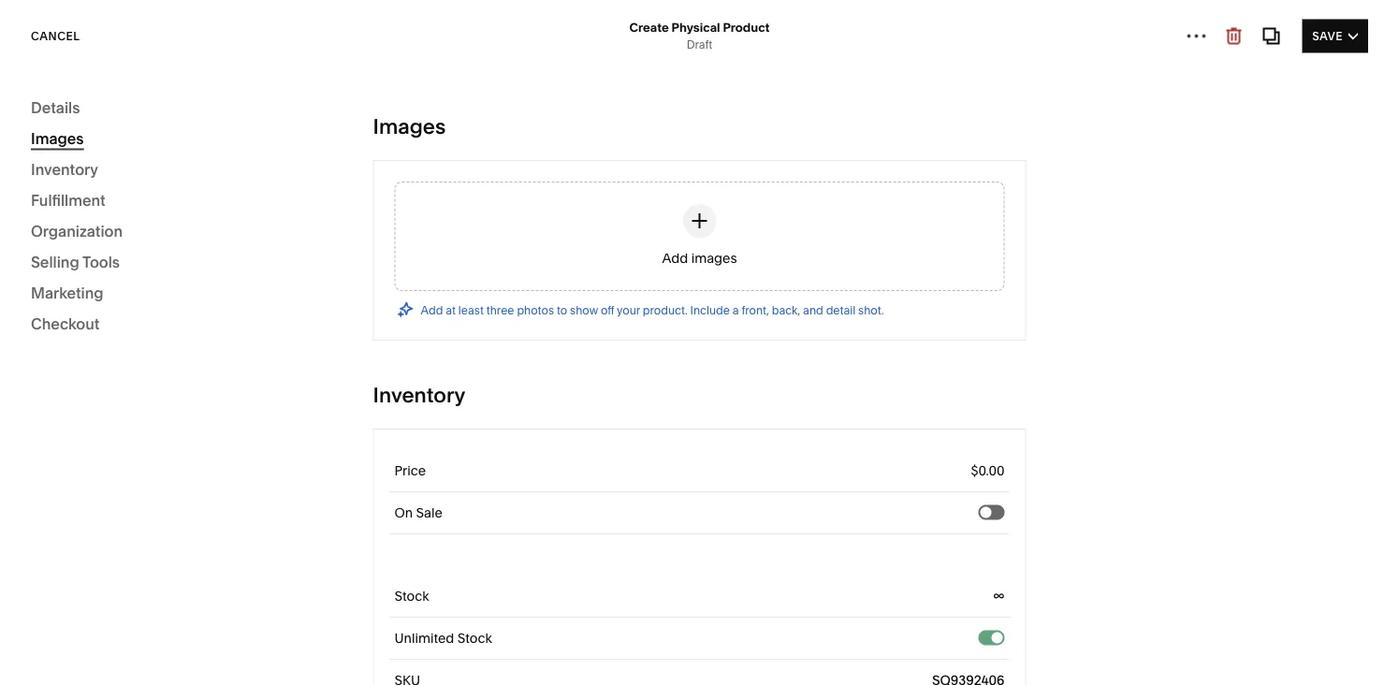 Task type: describe. For each thing, give the bounding box(es) containing it.
your left the product
[[496, 25, 519, 38]]

to left show
[[557, 303, 567, 317]]

get
[[696, 652, 716, 667]]

add images
[[662, 250, 737, 266]]

1 vertical spatial selling
[[31, 253, 79, 271]]

orders link
[[41, 208, 218, 240]]

your
[[437, 652, 465, 667]]

unlimited
[[395, 630, 454, 646]]

subscriber's
[[540, 150, 616, 166]]

on
[[846, 492, 865, 511]]

sell,
[[749, 529, 773, 545]]

physical
[[672, 20, 720, 35]]

designed
[[761, 150, 820, 166]]

digital products
[[568, 251, 668, 267]]

1 vertical spatial selling tools
[[41, 311, 119, 327]]

physical
[[739, 492, 799, 511]]

inbox
[[619, 150, 653, 166]]

fields.
[[732, 25, 763, 38]]

trial
[[468, 652, 491, 667]]

fulfillment
[[31, 191, 106, 209]]

add product button
[[1261, 31, 1369, 65]]

back,
[[772, 303, 801, 317]]

most
[[742, 652, 774, 667]]

on sale
[[395, 505, 443, 521]]

product inside create physical product draft
[[723, 20, 770, 35]]

product
[[522, 25, 564, 38]]

add for add at least three photos to show off your product. include a front, back, and detail shot.
[[421, 303, 443, 317]]

Price text field
[[626, 450, 1005, 491]]

ship,
[[776, 529, 806, 545]]

days.
[[558, 652, 590, 667]]

product.
[[643, 303, 688, 317]]

your trial ends in 14 days. upgrade now to get the most out of your site.
[[437, 652, 871, 667]]

orders
[[41, 216, 85, 232]]

tab list containing services
[[271, 233, 1369, 285]]

we'll
[[660, 529, 690, 545]]

2 vertical spatial and
[[809, 529, 832, 545]]

items
[[803, 492, 843, 511]]

products.
[[920, 529, 979, 545]]

to left get
[[680, 652, 693, 667]]

using
[[597, 25, 626, 38]]

promote your black friday sale stand out in your subscriber's inbox with a campaign designed to drive sales.
[[433, 128, 908, 166]]

add more detail to your product page using custom blocks and fields.
[[395, 25, 763, 38]]

add for add product
[[1271, 41, 1297, 54]]

images
[[691, 250, 737, 266]]

0 horizontal spatial detail
[[450, 25, 480, 38]]

organization
[[31, 222, 123, 240]]

1 vertical spatial stock
[[457, 630, 492, 646]]

least
[[459, 303, 484, 317]]

0 horizontal spatial product
[[353, 382, 395, 395]]

unlimited stock
[[395, 630, 492, 646]]

we'll help you sell, ship, and manage your products.
[[660, 529, 979, 545]]

invoicing link
[[41, 271, 218, 303]]

Search by products, tags, categories field
[[301, 315, 590, 336]]

on
[[395, 505, 413, 521]]

friday
[[575, 128, 619, 146]]

invoicing
[[41, 279, 98, 295]]

On Sale checkbox
[[981, 507, 992, 518]]

selling tools link
[[41, 303, 218, 335]]

website
[[31, 116, 89, 134]]

site
[[903, 492, 930, 511]]

three
[[487, 303, 514, 317]]

discounts link
[[41, 240, 218, 271]]

custom
[[629, 25, 668, 38]]

site.
[[846, 652, 871, 667]]

the
[[719, 652, 739, 667]]

save
[[1313, 29, 1343, 43]]

products link
[[41, 176, 218, 208]]

0 horizontal spatial sale
[[416, 505, 443, 521]]

import
[[1204, 41, 1251, 54]]

1 vertical spatial and
[[803, 303, 824, 317]]

front,
[[742, 303, 769, 317]]

at
[[446, 303, 456, 317]]

more
[[420, 25, 448, 38]]

your right on
[[868, 492, 900, 511]]

discounts
[[41, 248, 103, 264]]

∞
[[993, 588, 1005, 604]]

campaign
[[696, 150, 758, 166]]

details
[[31, 98, 80, 117]]

you
[[723, 529, 746, 545]]

stand
[[433, 150, 469, 166]]

services
[[337, 251, 390, 267]]

selling inside "selling tools" link
[[41, 311, 84, 327]]

your left black
[[498, 128, 530, 146]]

products inside button
[[612, 251, 668, 267]]



Task type: vqa. For each thing, say whether or not it's contained in the screenshot.
All
no



Task type: locate. For each thing, give the bounding box(es) containing it.
0 vertical spatial selling
[[31, 149, 79, 168]]

0 vertical spatial in
[[496, 150, 507, 166]]

sell
[[709, 492, 736, 511]]

include
[[690, 303, 730, 317]]

in right the stand
[[496, 150, 507, 166]]

images up the stand
[[373, 114, 446, 139]]

checkout
[[31, 315, 100, 333]]

detail right more
[[450, 25, 480, 38]]

add product
[[1271, 41, 1358, 54]]

in left '14'
[[528, 652, 539, 667]]

import button
[[1204, 31, 1251, 65]]

in
[[496, 150, 507, 166], [528, 652, 539, 667]]

selling tools down marketing
[[41, 311, 119, 327]]

1 horizontal spatial images
[[373, 114, 446, 139]]

1 vertical spatial detail
[[826, 303, 856, 317]]

create physical product draft
[[630, 20, 770, 51]]

cancel
[[31, 29, 80, 43]]

price
[[395, 463, 426, 479]]

blocks
[[671, 25, 706, 38]]

stock up trial
[[457, 630, 492, 646]]

marketing
[[31, 284, 104, 302]]

2 horizontal spatial product
[[1300, 41, 1358, 54]]

1 horizontal spatial inventory
[[373, 382, 466, 408]]

1 vertical spatial product
[[1300, 41, 1358, 54]]

0 horizontal spatial out
[[473, 150, 493, 166]]

1 vertical spatial products
[[612, 251, 668, 267]]

add at least three photos to show off your product. include a front, back, and detail shot.
[[421, 303, 884, 317]]

of
[[800, 652, 812, 667]]

0 horizontal spatial products
[[41, 184, 98, 200]]

cancel button
[[31, 19, 80, 53]]

and
[[709, 25, 729, 38], [803, 303, 824, 317], [809, 529, 832, 545]]

1 horizontal spatial detail
[[826, 303, 856, 317]]

to right more
[[483, 25, 493, 38]]

digital products button
[[568, 233, 668, 285]]

draft
[[687, 38, 713, 51]]

product
[[723, 20, 770, 35], [1300, 41, 1358, 54], [353, 382, 395, 395]]

1 vertical spatial in
[[528, 652, 539, 667]]

add left at
[[421, 303, 443, 317]]

shot.
[[858, 303, 884, 317]]

promote
[[433, 128, 495, 146]]

services button
[[337, 233, 390, 285]]

show
[[570, 303, 598, 317]]

manage
[[836, 529, 887, 545]]

your down site at the bottom of the page
[[890, 529, 917, 545]]

stock
[[395, 588, 429, 604], [457, 630, 492, 646]]

sale right on
[[416, 505, 443, 521]]

to left drive
[[823, 150, 836, 166]]

0 horizontal spatial a
[[685, 150, 693, 166]]

Add... field
[[431, 670, 1005, 685]]

page
[[567, 25, 594, 38]]

tools
[[82, 253, 120, 271], [86, 311, 119, 327]]

out left of
[[777, 652, 797, 667]]

ends
[[494, 652, 525, 667]]

product inside button
[[1300, 41, 1358, 54]]

sales.
[[873, 150, 908, 166]]

and left fields.
[[709, 25, 729, 38]]

images down details at the top of page
[[31, 129, 84, 147]]

sale inside promote your black friday sale stand out in your subscriber's inbox with a campaign designed to drive sales.
[[623, 128, 653, 146]]

and right ship,
[[809, 529, 832, 545]]

0 vertical spatial a
[[685, 150, 693, 166]]

1 horizontal spatial in
[[528, 652, 539, 667]]

Unlimited Stock checkbox
[[992, 632, 1003, 644]]

selling tools up invoicing
[[31, 253, 120, 271]]

sell physical items on your site
[[709, 492, 930, 511]]

0 vertical spatial and
[[709, 25, 729, 38]]

0 vertical spatial sale
[[623, 128, 653, 146]]

create
[[630, 20, 669, 35]]

1 vertical spatial sale
[[416, 505, 443, 521]]

out down promote
[[473, 150, 493, 166]]

inventory
[[31, 160, 98, 178], [373, 382, 466, 408]]

products up 'orders'
[[41, 184, 98, 200]]

products
[[41, 184, 98, 200], [612, 251, 668, 267]]

selling tools
[[31, 253, 120, 271], [41, 311, 119, 327]]

your right of
[[815, 652, 842, 667]]

2 vertical spatial product
[[353, 382, 395, 395]]

selling up invoicing
[[31, 253, 79, 271]]

in inside promote your black friday sale stand out in your subscriber's inbox with a campaign designed to drive sales.
[[496, 150, 507, 166]]

2 vertical spatial selling
[[41, 311, 84, 327]]

save button
[[1302, 19, 1369, 53]]

add
[[395, 25, 417, 38], [1271, 41, 1297, 54], [662, 250, 688, 266], [421, 303, 443, 317]]

0 horizontal spatial stock
[[395, 588, 429, 604]]

1 vertical spatial a
[[733, 303, 739, 317]]

add left images
[[662, 250, 688, 266]]

sale up inbox
[[623, 128, 653, 146]]

tools down invoicing link
[[86, 311, 119, 327]]

0 vertical spatial selling tools
[[31, 253, 120, 271]]

digital
[[568, 251, 608, 267]]

1 horizontal spatial out
[[777, 652, 797, 667]]

black
[[533, 128, 572, 146]]

add left more
[[395, 25, 417, 38]]

add left save
[[1271, 41, 1297, 54]]

selling down marketing
[[41, 311, 84, 327]]

selling inside selling link
[[31, 149, 79, 168]]

a right with at the left
[[685, 150, 693, 166]]

out
[[473, 150, 493, 166], [777, 652, 797, 667]]

0 vertical spatial tools
[[82, 253, 120, 271]]

1 horizontal spatial product
[[723, 20, 770, 35]]

website link
[[31, 115, 208, 137]]

your right off
[[617, 303, 640, 317]]

detail left shot.
[[826, 303, 856, 317]]

upgrade
[[593, 652, 648, 667]]

add for add images
[[662, 250, 688, 266]]

1 vertical spatial out
[[777, 652, 797, 667]]

0 vertical spatial detail
[[450, 25, 480, 38]]

14
[[542, 652, 555, 667]]

1 horizontal spatial products
[[612, 251, 668, 267]]

0 horizontal spatial inventory
[[31, 160, 98, 178]]

a
[[685, 150, 693, 166], [733, 303, 739, 317]]

0 horizontal spatial images
[[31, 129, 84, 147]]

tools up invoicing link
[[82, 253, 120, 271]]

add for add more detail to your product page using custom blocks and fields.
[[395, 25, 417, 38]]

your down black
[[510, 150, 537, 166]]

your
[[496, 25, 519, 38], [498, 128, 530, 146], [510, 150, 537, 166], [617, 303, 640, 317], [868, 492, 900, 511], [890, 529, 917, 545], [815, 652, 842, 667]]

1 vertical spatial inventory
[[373, 382, 466, 408]]

a left the front,
[[733, 303, 739, 317]]

1 vertical spatial tools
[[86, 311, 119, 327]]

drive
[[839, 150, 870, 166]]

help
[[693, 529, 720, 545]]

out inside promote your black friday sale stand out in your subscriber's inbox with a campaign designed to drive sales.
[[473, 150, 493, 166]]

inventory down search by products, tags, categories field
[[373, 382, 466, 408]]

1 horizontal spatial sale
[[623, 128, 653, 146]]

to
[[483, 25, 493, 38], [823, 150, 836, 166], [557, 303, 567, 317], [680, 652, 693, 667]]

selling down the website
[[31, 149, 79, 168]]

tab list
[[271, 233, 1369, 285]]

to inside promote your black friday sale stand out in your subscriber's inbox with a campaign designed to drive sales.
[[823, 150, 836, 166]]

inventory up fulfillment
[[31, 160, 98, 178]]

stock up unlimited
[[395, 588, 429, 604]]

0 vertical spatial products
[[41, 184, 98, 200]]

a inside promote your black friday sale stand out in your subscriber's inbox with a campaign designed to drive sales.
[[685, 150, 693, 166]]

with
[[656, 150, 682, 166]]

0 vertical spatial stock
[[395, 588, 429, 604]]

1 horizontal spatial stock
[[457, 630, 492, 646]]

products right digital
[[612, 251, 668, 267]]

photos
[[517, 303, 554, 317]]

now
[[651, 652, 677, 667]]

and right back,
[[803, 303, 824, 317]]

0 vertical spatial inventory
[[31, 160, 98, 178]]

images
[[373, 114, 446, 139], [31, 129, 84, 147]]

detail
[[450, 25, 480, 38], [826, 303, 856, 317]]

selling link
[[31, 148, 208, 170]]

add inside button
[[1271, 41, 1297, 54]]

0 horizontal spatial in
[[496, 150, 507, 166]]

off
[[601, 303, 615, 317]]

0 vertical spatial out
[[473, 150, 493, 166]]

1 horizontal spatial a
[[733, 303, 739, 317]]

0 vertical spatial product
[[723, 20, 770, 35]]



